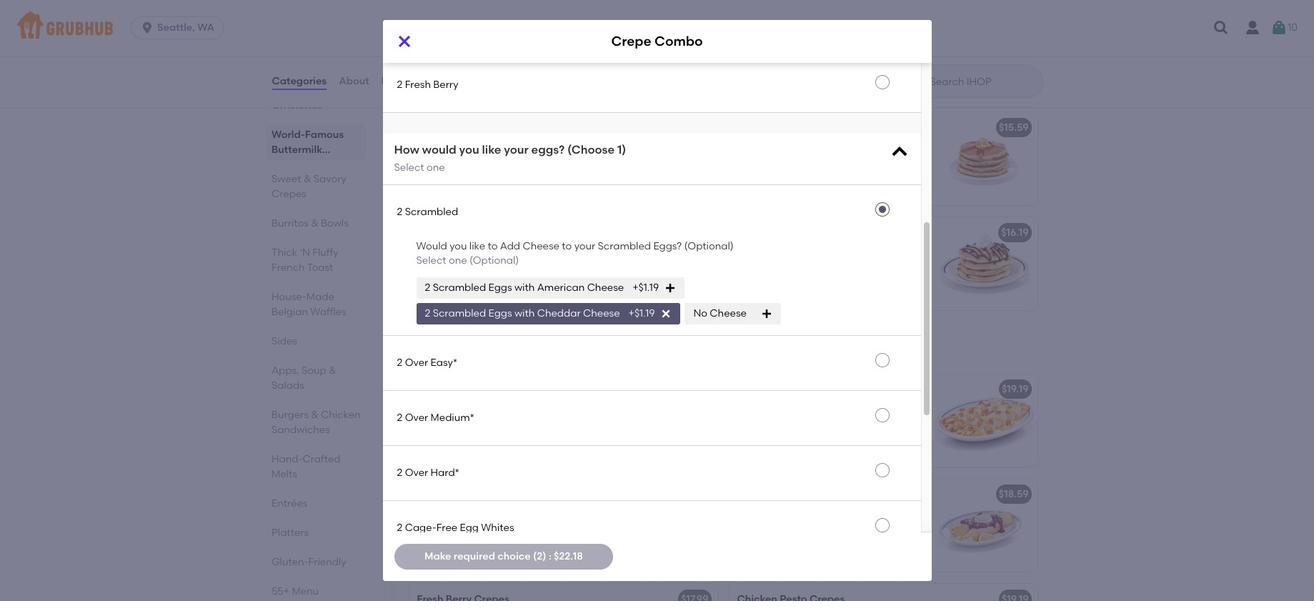 Task type: locate. For each thing, give the bounding box(es) containing it.
$16.55 for protein power pancakes
[[679, 121, 709, 133]]

crepes
[[271, 188, 306, 200], [526, 340, 580, 358], [787, 383, 823, 395]]

your up eggs*
[[457, 403, 478, 415]]

waffles
[[310, 306, 346, 318]]

pancakes down the buttermilk
[[271, 159, 319, 171]]

1 horizontal spatial powdered
[[737, 552, 787, 564]]

gluten-friendly
[[271, 556, 346, 568]]

topped up no cheese
[[737, 290, 773, 302]]

0 vertical spatial an
[[737, 94, 750, 107]]

0 horizontal spatial berry
[[433, 78, 459, 91]]

2 inside 2 over easy* button
[[397, 357, 403, 369]]

3 over from the top
[[405, 467, 428, 479]]

0 horizontal spatial protein
[[417, 156, 452, 168]]

stack.
[[524, 141, 553, 154]]

2 think from the left
[[756, 247, 779, 259]]

smoked inside the choose your crepe flavor, served with 2 eggs* your way, 2 custom- cured hickory-smoked bacon strips or 2 pork sausage links & golden hash browns.
[[487, 432, 525, 444]]

1 vertical spatial like
[[470, 240, 485, 252]]

2 left the choose
[[397, 412, 403, 424]]

1 vertical spatial fresh
[[553, 156, 576, 168]]

scrambled down would
[[433, 282, 486, 294]]

rolled inside the 2 crepes filled & rolled with scrambled eggs‡, hickory-smoked bacon, crispy hash browns, white cheese sauce & jack & cheddar cheeses.
[[816, 403, 843, 415]]

2 day. from the left
[[774, 261, 794, 273]]

day. inside we think chocolate is perfect any time of day. four fluffy chocolate pancakes filled with chocolate chips, topped with a drizzle of chocolate syrup & more chocolate chips.
[[453, 261, 474, 273]]

1 horizontal spatial fluffy
[[566, 51, 590, 63]]

world-famous buttermilk pancakes sweet & savory crepes
[[271, 129, 346, 200]]

four inside we think chocolate is perfect any time of day. four fluffy buttermilk pancakes filled with chocolate chips, topped with a drizzle of chocolate syrup & more chocolate chips.
[[796, 261, 818, 273]]

bowls
[[321, 217, 348, 229]]

icing,
[[417, 552, 443, 564]]

crepes up scrambled
[[745, 403, 778, 415]]

cream
[[520, 537, 552, 549]]

2 we from the left
[[737, 247, 753, 259]]

1 vertical spatial topped
[[489, 171, 526, 183]]

think
[[435, 247, 459, 259], [756, 247, 779, 259]]

2 fresh berry
[[397, 78, 459, 91]]

protein up the blueberries,
[[746, 36, 780, 49]]

burritos & bowls
[[271, 217, 348, 229]]

berry down the ricotta,
[[737, 537, 763, 549]]

protein
[[737, 16, 773, 28], [417, 121, 452, 133], [737, 121, 773, 133]]

0 horizontal spatial any
[[560, 247, 578, 259]]

hash down or
[[417, 461, 441, 473]]

like right would
[[470, 240, 485, 252]]

chips. inside we think chocolate is perfect any time of day. four fluffy buttermilk pancakes filled with chocolate chips, topped with a drizzle of chocolate syrup & more chocolate chips.
[[855, 305, 884, 317]]

0 horizontal spatial ricotta
[[439, 23, 474, 36]]

more right topping,
[[808, 537, 834, 549]]

hash inside the 2 crepes filled & rolled with scrambled eggs‡, hickory-smoked bacon, crispy hash browns, white cheese sauce & jack & cheddar cheeses.
[[805, 432, 828, 444]]

2 down would
[[425, 282, 431, 294]]

we inside we think chocolate is perfect any time of day. four fluffy buttermilk pancakes filled with chocolate chips, topped with a drizzle of chocolate syrup & more chocolate chips.
[[737, 247, 753, 259]]

0 vertical spatial seasonal
[[782, 65, 826, 78]]

buttermilk inside we think chocolate is perfect any time of day. four fluffy buttermilk pancakes filled with chocolate chips, topped with a drizzle of chocolate syrup & more chocolate chips.
[[846, 261, 896, 273]]

rolled inside 2 crepes filled & rolled with lemon ricotta, topped with seasonal mixed berry topping, more lemon ricotta & powdered sugar. add a squeeze of lemon for an extra zing!
[[816, 508, 843, 520]]

0 vertical spatial add
[[780, 80, 801, 92]]

0 horizontal spatial think
[[435, 247, 459, 259]]

topped right the blueberries,
[[797, 51, 832, 63]]

mixed
[[828, 65, 858, 78], [881, 523, 911, 535]]

crepe
[[480, 403, 509, 415]]

berry inside 2 crepes filled & rolled with lemon ricotta, topped with seasonal mixed berry topping, more lemon ricotta & powdered sugar. add a squeeze of lemon for an extra zing!
[[737, 537, 763, 549]]

savory inside world-famous buttermilk pancakes sweet & savory crepes
[[313, 173, 346, 185]]

+$1.19
[[633, 282, 659, 294], [629, 308, 655, 320]]

1 powdered from the left
[[544, 552, 593, 564]]

mousse,
[[478, 523, 518, 535]]

0 vertical spatial ricotta
[[737, 65, 770, 78]]

white
[[871, 432, 897, 444]]

rolled down the jack
[[816, 508, 843, 520]]

fluffy inside 'little known fact: strawberries and bananas are best friends. four fluffy buttermilk pancakes filled with fresh banana slices. topped with glazed strawberries & more banana slices.'
[[566, 51, 590, 63]]

0 vertical spatial crepe
[[612, 33, 652, 50]]

perfect for buttermilk
[[843, 247, 878, 259]]

smoked up white on the bottom right of page
[[865, 418, 903, 430]]

- for strawberry
[[505, 121, 510, 133]]

0 vertical spatial -
[[826, 16, 830, 28]]

belgian
[[271, 306, 308, 318]]

0 vertical spatial protein
[[746, 36, 780, 49]]

svg image
[[1213, 19, 1230, 36], [396, 33, 413, 50], [890, 142, 910, 162], [661, 308, 672, 320]]

fluffy inside we think chocolate is perfect any time of day. four fluffy buttermilk pancakes filled with chocolate chips, topped with a drizzle of chocolate syrup & more chocolate chips.
[[820, 261, 844, 273]]

$18.59
[[999, 488, 1029, 500]]

how
[[394, 143, 420, 156]]

2 cage-free egg whites
[[397, 522, 514, 534]]

think for we think chocolate is perfect any time of day. four fluffy buttermilk pancakes filled with chocolate chips, topped with a drizzle of chocolate syrup & more chocolate chips.
[[756, 247, 779, 259]]

topped down would
[[417, 290, 453, 302]]

think inside we think chocolate is perfect any time of day. four fluffy buttermilk pancakes filled with chocolate chips, topped with a drizzle of chocolate syrup & more chocolate chips.
[[756, 247, 779, 259]]

you right would
[[450, 240, 467, 252]]

0 horizontal spatial chips.
[[535, 305, 564, 317]]

strawberries down 2 fresh berry
[[417, 94, 477, 107]]

& inside apps, soup & salads
[[329, 365, 336, 377]]

slices. down flipped
[[458, 171, 487, 183]]

1 any from the left
[[560, 247, 578, 259]]

chips, inside we think chocolate is perfect any time of day. four fluffy buttermilk pancakes filled with chocolate chips, topped with a drizzle of chocolate syrup & more chocolate chips.
[[887, 276, 916, 288]]

2 over easy* button
[[383, 336, 921, 391]]

perfect inside we think chocolate is perfect any time of day. four fluffy chocolate pancakes filled with chocolate chips, topped with a drizzle of chocolate syrup & more chocolate chips.
[[523, 247, 558, 259]]

sandwiches
[[271, 424, 330, 436]]

you right fresh-
[[459, 143, 480, 156]]

chips. inside we think chocolate is perfect any time of day. four fluffy chocolate pancakes filled with chocolate chips, topped with a drizzle of chocolate syrup & more chocolate chips.
[[535, 305, 564, 317]]

you inside how would you like your eggs? (choose 1) select one
[[459, 143, 480, 156]]

1 chips, from the left
[[567, 276, 595, 288]]

cheddar
[[849, 447, 890, 459]]

0 vertical spatial crepes
[[271, 188, 306, 200]]

2 inside the 2 crepes filled & rolled with scrambled eggs‡, hickory-smoked bacon, crispy hash browns, white cheese sauce & jack & cheddar cheeses.
[[737, 403, 743, 415]]

2 for 2 scrambled eggs with cheddar cheese
[[425, 308, 431, 320]]

1 topped from the top
[[489, 80, 526, 92]]

2 for 2 scrambled eggs with american cheese
[[425, 282, 431, 294]]

2 crepes filled & rolled with lemon ricotta, topped with seasonal mixed berry topping, more lemon ricotta & powdered sugar. add a squeeze of lemon for an extra zing!
[[737, 508, 911, 578]]

2 vertical spatial add
[[821, 552, 842, 564]]

chips,
[[567, 276, 595, 288], [887, 276, 916, 288]]

eggs up 2 scrambled eggs with cheddar cheese
[[489, 282, 512, 294]]

day. for we think chocolate is perfect any time of day. four fluffy buttermilk pancakes filled with chocolate chips, topped with a drizzle of chocolate syrup & more chocolate chips.
[[774, 261, 794, 273]]

1 horizontal spatial crepe combo
[[612, 33, 703, 50]]

scrambled inside 2 scrambled button
[[405, 206, 458, 218]]

2 $16.55 from the top
[[679, 121, 709, 133]]

crepes inside 2 crepes filled & rolled with cheesecake mousse, drizzled with cinnamon bun filling, cream cheese icing, fresh strawberries & powdered sugar.
[[425, 508, 458, 520]]

scrambled up "sweet & savory crepes"
[[433, 308, 486, 320]]

+$1.19 for 2 scrambled eggs with american cheese
[[633, 282, 659, 294]]

golden
[[538, 447, 572, 459]]

crepe combo up '2 fresh berry' button
[[612, 33, 703, 50]]

1 horizontal spatial savory
[[471, 340, 523, 358]]

2 right or
[[429, 447, 435, 459]]

2 left easy* at the bottom of the page
[[397, 357, 403, 369]]

0 horizontal spatial hash
[[417, 461, 441, 473]]

0 vertical spatial select
[[394, 162, 424, 174]]

smoked inside the 2 crepes filled & rolled with scrambled eggs‡, hickory-smoked bacon, crispy hash browns, white cheese sauce & jack & cheddar cheeses.
[[865, 418, 903, 430]]

strawberry banana pancakes image
[[610, 7, 717, 100]]

hickory- inside the choose your crepe flavor, served with 2 eggs* your way, 2 custom- cured hickory-smoked bacon strips or 2 pork sausage links & golden hash browns.
[[448, 432, 487, 444]]

2 vertical spatial over
[[405, 467, 428, 479]]

berry inside the 4 protein pancakes loaded with blueberries, topped with lemon ricotta & seasonal mixed berry topping. add a squeeze of lemon for an extra zing!
[[860, 65, 885, 78]]

crepes down cheddar
[[526, 340, 580, 358]]

hickory-
[[826, 418, 865, 430], [448, 432, 487, 444]]

an down topping.
[[737, 94, 750, 107]]

2
[[397, 78, 403, 91], [397, 206, 403, 218], [425, 282, 431, 294], [425, 308, 431, 320], [397, 357, 403, 369], [737, 403, 743, 415], [397, 412, 403, 424], [440, 418, 445, 430], [526, 418, 532, 430], [429, 447, 435, 459], [397, 467, 403, 479], [417, 508, 423, 520], [737, 508, 743, 520], [397, 522, 403, 534]]

syrup for we think chocolate is perfect any time of day. four fluffy chocolate pancakes filled with chocolate chips, topped with a drizzle of chocolate syrup & more chocolate chips.
[[417, 305, 443, 317]]

2 for 2 crepes filled & rolled with lemon ricotta, topped with seasonal mixed berry topping, more lemon ricotta & powdered sugar. add a squeeze of lemon for an extra zing!
[[737, 508, 743, 520]]

0 horizontal spatial perfect
[[523, 247, 558, 259]]

powdered inside 2 crepes filled & rolled with lemon ricotta, topped with seasonal mixed berry topping, more lemon ricotta & powdered sugar. add a squeeze of lemon for an extra zing!
[[737, 552, 787, 564]]

we inside we think chocolate is perfect any time of day. four fluffy chocolate pancakes filled with chocolate chips, topped with a drizzle of chocolate syrup & more chocolate chips.
[[417, 247, 433, 259]]

& inside burgers & chicken sandwiches
[[311, 409, 318, 421]]

known
[[443, 36, 475, 49]]

browns,
[[831, 432, 869, 444]]

0 vertical spatial hash
[[805, 432, 828, 444]]

drizzle inside we think chocolate is perfect any time of day. four fluffy buttermilk pancakes filled with chocolate chips, topped with a drizzle of chocolate syrup & more chocolate chips.
[[807, 290, 838, 302]]

cheese inside the would you like to add cheese to your scrambled eggs? (optional) select one (optional)
[[523, 240, 560, 252]]

time inside we think chocolate is perfect any time of day. four fluffy chocolate pancakes filled with chocolate chips, topped with a drizzle of chocolate syrup & more chocolate chips.
[[417, 261, 439, 273]]

any for buttermilk
[[881, 247, 898, 259]]

1 horizontal spatial crepes
[[526, 340, 580, 358]]

0 horizontal spatial day.
[[453, 261, 474, 273]]

banana up fact:
[[474, 16, 513, 28]]

1 vertical spatial hash
[[417, 461, 441, 473]]

apps,
[[271, 365, 299, 377]]

protein
[[746, 36, 780, 49], [417, 156, 452, 168]]

your up american
[[575, 240, 596, 252]]

rolled inside 2 crepes filled & rolled with cheesecake mousse, drizzled with cinnamon bun filling, cream cheese icing, fresh strawberries & powdered sugar.
[[496, 508, 523, 520]]

scrambled for 2 scrambled eggs with american cheese
[[433, 282, 486, 294]]

reviews button
[[381, 56, 422, 107]]

strawberries down "filling,"
[[472, 552, 532, 564]]

1 vertical spatial smoked
[[487, 432, 525, 444]]

1 glazed from the top
[[551, 80, 584, 92]]

eggs for american
[[489, 282, 512, 294]]

2 any from the left
[[881, 247, 898, 259]]

syrup
[[417, 305, 443, 317], [737, 305, 764, 317]]

0 vertical spatial topped
[[489, 80, 526, 92]]

fact:
[[478, 36, 500, 49]]

0 horizontal spatial mixed
[[828, 65, 858, 78]]

and
[[566, 36, 585, 49]]

2 is from the left
[[833, 247, 840, 259]]

0 vertical spatial +$1.19
[[633, 282, 659, 294]]

syrup inside we think chocolate is perfect any time of day. four fluffy chocolate pancakes filled with chocolate chips, topped with a drizzle of chocolate syrup & more chocolate chips.
[[417, 305, 443, 317]]

squeeze inside the 4 protein pancakes loaded with blueberries, topped with lemon ricotta & seasonal mixed berry topping. add a squeeze of lemon for an extra zing!
[[812, 80, 852, 92]]

over
[[405, 357, 428, 369], [405, 412, 428, 424], [405, 467, 428, 479]]

0 vertical spatial like
[[482, 143, 501, 156]]

protein for protein
[[737, 16, 773, 28]]

berry
[[938, 16, 964, 28], [508, 23, 533, 36], [433, 78, 459, 91]]

2 horizontal spatial berry
[[938, 16, 964, 28]]

1 horizontal spatial add
[[780, 80, 801, 92]]

0 horizontal spatial time
[[417, 261, 439, 273]]

we up no cheese
[[737, 247, 753, 259]]

1 horizontal spatial hickory-
[[826, 418, 865, 430]]

1 chips. from the left
[[535, 305, 564, 317]]

2 up cage-
[[417, 508, 423, 520]]

chocolate
[[461, 247, 511, 259], [782, 247, 831, 259], [526, 261, 575, 273], [515, 276, 565, 288], [836, 276, 885, 288], [532, 290, 581, 302], [852, 290, 901, 302], [484, 305, 533, 317], [804, 305, 853, 317]]

0 horizontal spatial -
[[505, 121, 510, 133]]

of
[[854, 80, 864, 92], [441, 261, 451, 273], [762, 261, 771, 273], [520, 290, 529, 302], [840, 290, 850, 302], [895, 552, 905, 564]]

rolled up eggs‡,
[[816, 403, 843, 415]]

1 horizontal spatial protein
[[746, 36, 780, 49]]

2 inside the 2 cage-free egg whites button
[[397, 522, 403, 534]]

pancakes right power at the right top of page
[[808, 121, 856, 133]]

pancakes up the blueberries,
[[775, 16, 823, 28]]

savory down the buttermilk
[[313, 173, 346, 185]]

to up american
[[562, 240, 572, 252]]

smoked down way,
[[487, 432, 525, 444]]

pancakes inside we think chocolate is perfect any time of day. four fluffy buttermilk pancakes filled with chocolate chips, topped with a drizzle of chocolate syrup & more chocolate chips.
[[737, 276, 785, 288]]

sweet up the choose
[[406, 340, 452, 358]]

& inside world-famous buttermilk pancakes sweet & savory crepes
[[303, 173, 311, 185]]

savory down 2 scrambled eggs with cheddar cheese
[[471, 340, 523, 358]]

2 powdered from the left
[[737, 552, 787, 564]]

time for we think chocolate is perfect any time of day. four fluffy chocolate pancakes filled with chocolate chips, topped with a drizzle of chocolate syrup & more chocolate chips.
[[417, 261, 439, 273]]

lemon up the little
[[403, 23, 436, 36]]

drizzled
[[520, 523, 557, 535]]

:
[[549, 550, 552, 563]]

sugar. down icing,
[[417, 566, 447, 578]]

crepes up the ricotta,
[[745, 508, 778, 520]]

make required choice (2) : $22.18
[[425, 550, 583, 563]]

eggs down 2 scrambled eggs with american cheese
[[489, 308, 512, 320]]

an down topping,
[[786, 566, 798, 578]]

2 vertical spatial strawberries
[[472, 552, 532, 564]]

0 vertical spatial hickory-
[[826, 418, 865, 430]]

how would you like your eggs? (choose 1) select one
[[394, 143, 626, 174]]

you
[[459, 143, 480, 156], [450, 240, 467, 252]]

main navigation navigation
[[0, 0, 1315, 56]]

2 chips, from the left
[[887, 276, 916, 288]]

omelettes
[[271, 99, 322, 112]]

combo
[[655, 33, 703, 50], [450, 383, 487, 395]]

more right no cheese
[[776, 305, 801, 317]]

0 horizontal spatial squeeze
[[812, 80, 852, 92]]

0 horizontal spatial cheese
[[555, 537, 589, 549]]

0 vertical spatial over
[[405, 357, 428, 369]]

2 horizontal spatial add
[[821, 552, 842, 564]]

1 horizontal spatial any
[[881, 247, 898, 259]]

scrambled up would
[[405, 206, 458, 218]]

cheese right cheddar
[[583, 308, 620, 320]]

ricotta inside 2 crepes filled & rolled with lemon ricotta, topped with seasonal mixed berry topping, more lemon ricotta & powdered sugar. add a squeeze of lemon for an extra zing!
[[869, 537, 901, 549]]

0 vertical spatial savory
[[313, 173, 346, 185]]

1 over from the top
[[405, 357, 428, 369]]

seattle, wa button
[[131, 16, 229, 39]]

lemon down the loaded in the right top of the page
[[857, 51, 888, 63]]

1 horizontal spatial -
[[826, 16, 830, 28]]

mixed inside 2 crepes filled & rolled with lemon ricotta, topped with seasonal mixed berry topping, more lemon ricotta & powdered sugar. add a squeeze of lemon for an extra zing!
[[881, 523, 911, 535]]

0 horizontal spatial smoked
[[487, 432, 525, 444]]

hash
[[805, 432, 828, 444], [417, 461, 441, 473]]

-
[[826, 16, 830, 28], [505, 121, 510, 133]]

crepe up '2 fresh berry' button
[[612, 33, 652, 50]]

$22.18
[[554, 550, 583, 563]]

day. inside we think chocolate is perfect any time of day. four fluffy buttermilk pancakes filled with chocolate chips, topped with a drizzle of chocolate syrup & more chocolate chips.
[[774, 261, 794, 273]]

topped
[[797, 51, 832, 63], [417, 290, 453, 302], [737, 290, 773, 302], [775, 523, 811, 535]]

2 eggs from the top
[[489, 308, 512, 320]]

rolled for topped
[[816, 508, 843, 520]]

crepe up the choose
[[417, 383, 448, 395]]

add inside the 4 protein pancakes loaded with blueberries, topped with lemon ricotta & seasonal mixed berry topping. add a squeeze of lemon for an extra zing!
[[780, 80, 801, 92]]

your down crepe
[[478, 418, 499, 430]]

fluffy
[[312, 247, 338, 259]]

fresh down stack. at top
[[553, 156, 576, 168]]

chips. for chocolate
[[535, 305, 564, 317]]

1 horizontal spatial one
[[449, 255, 467, 267]]

filled inside we think chocolate is perfect any time of day. four fluffy buttermilk pancakes filled with chocolate chips, topped with a drizzle of chocolate syrup & more chocolate chips.
[[787, 276, 811, 288]]

pancakes for little known fact: strawberries and bananas are best friends. four fluffy buttermilk pancakes filled with fresh banana slices. topped with glazed strawberries & more banana slices.
[[469, 65, 517, 78]]

$16.55
[[679, 16, 709, 28], [679, 121, 709, 133]]

2 perfect from the left
[[843, 247, 878, 259]]

1 horizontal spatial sweet
[[406, 340, 452, 358]]

powdered down topping,
[[737, 552, 787, 564]]

drizzle
[[487, 290, 517, 302], [807, 290, 838, 302]]

select down would
[[416, 255, 447, 267]]

banana
[[417, 80, 456, 92], [517, 94, 556, 107], [417, 171, 456, 183], [517, 185, 556, 197]]

like down protein pancakes - strawberry banana
[[482, 143, 501, 156]]

to up 2 scrambled eggs with american cheese
[[488, 240, 498, 252]]

a inside the 4 protein pancakes loaded with blueberries, topped with lemon ricotta & seasonal mixed berry topping. add a squeeze of lemon for an extra zing!
[[803, 80, 810, 92]]

fresh down the and
[[567, 65, 591, 78]]

1 horizontal spatial zing!
[[828, 566, 850, 578]]

ricotta inside the 4 protein pancakes loaded with blueberries, topped with lemon ricotta & seasonal mixed berry topping. add a squeeze of lemon for an extra zing!
[[737, 65, 770, 78]]

rolled for drizzled
[[496, 508, 523, 520]]

any inside we think chocolate is perfect any time of day. four fluffy chocolate pancakes filled with chocolate chips, topped with a drizzle of chocolate syrup & more chocolate chips.
[[560, 247, 578, 259]]

(optional) up 2 scrambled eggs with american cheese
[[470, 255, 519, 267]]

topped up topping,
[[775, 523, 811, 535]]

drizzle for buttermilk
[[807, 290, 838, 302]]

powdered
[[544, 552, 593, 564], [737, 552, 787, 564]]

sugar. down topping,
[[789, 552, 819, 564]]

crepes for 2 crepes filled & rolled with scrambled eggs‡, hickory-smoked bacon, crispy hash browns, white cheese sauce & jack & cheddar cheeses.
[[745, 403, 778, 415]]

1 vertical spatial glazed
[[551, 171, 584, 183]]

1 vertical spatial seasonal
[[836, 523, 879, 535]]

berry right fresh
[[433, 78, 459, 91]]

is for chocolate
[[513, 247, 520, 259]]

$19.19
[[1002, 383, 1029, 395]]

2 for 2 scrambled
[[397, 206, 403, 218]]

1 is from the left
[[513, 247, 520, 259]]

2 for 2 over medium*
[[397, 412, 403, 424]]

protein inside a fresh-flipped power stack. four protein pancakes filled with fresh banana slices. topped with glazed strawberries & more banana slices.
[[417, 156, 452, 168]]

cheese inside the 2 crepes filled & rolled with scrambled eggs‡, hickory-smoked bacon, crispy hash browns, white cheese sauce & jack & cheddar cheeses.
[[737, 447, 772, 459]]

a inside we think chocolate is perfect any time of day. four fluffy chocolate pancakes filled with chocolate chips, topped with a drizzle of chocolate syrup & more chocolate chips.
[[478, 290, 485, 302]]

thick
[[271, 247, 297, 259]]

1 vertical spatial crepe combo
[[417, 383, 487, 395]]

more inside a fresh-flipped power stack. four protein pancakes filled with fresh banana slices. topped with glazed strawberries & more banana slices.
[[489, 185, 515, 197]]

crepes for 2 crepes filled & rolled with lemon ricotta, topped with seasonal mixed berry topping, more lemon ricotta & powdered sugar. add a squeeze of lemon for an extra zing!
[[745, 508, 778, 520]]

power
[[491, 141, 521, 154]]

more down how would you like your eggs? (choose 1) select one at the top of the page
[[489, 185, 515, 197]]

2 for 2 crepes filled & rolled with scrambled eggs‡, hickory-smoked bacon, crispy hash browns, white cheese sauce & jack & cheddar cheeses.
[[737, 403, 743, 415]]

1 horizontal spatial extra
[[801, 566, 826, 578]]

pancakes for we think chocolate is perfect any time of day. four fluffy chocolate pancakes filled with chocolate chips, topped with a drizzle of chocolate syrup & more chocolate chips.
[[417, 276, 465, 288]]

2 time from the left
[[737, 261, 759, 273]]

time inside we think chocolate is perfect any time of day. four fluffy buttermilk pancakes filled with chocolate chips, topped with a drizzle of chocolate syrup & more chocolate chips.
[[737, 261, 759, 273]]

1 vertical spatial mixed
[[881, 523, 911, 535]]

0 horizontal spatial strawberry
[[417, 16, 472, 28]]

chocolate chocolate chip pancakes image
[[610, 217, 717, 310]]

1 day. from the left
[[453, 261, 474, 273]]

1 vertical spatial one
[[449, 255, 467, 267]]

1 to from the left
[[488, 240, 498, 252]]

topped down 'power'
[[489, 171, 526, 183]]

0 horizontal spatial mixed
[[477, 23, 505, 36]]

over down or
[[405, 467, 428, 479]]

combo up '2 fresh berry' button
[[655, 33, 703, 50]]

is for buttermilk
[[833, 247, 840, 259]]

1 syrup from the left
[[417, 305, 443, 317]]

sweet inside world-famous buttermilk pancakes sweet & savory crepes
[[271, 173, 301, 185]]

crepes up "burritos"
[[271, 188, 306, 200]]

any inside we think chocolate is perfect any time of day. four fluffy buttermilk pancakes filled with chocolate chips, topped with a drizzle of chocolate syrup & more chocolate chips.
[[881, 247, 898, 259]]

2 up '2 over easy*'
[[425, 308, 431, 320]]

1 time from the left
[[417, 261, 439, 273]]

squeeze inside 2 crepes filled & rolled with lemon ricotta, topped with seasonal mixed berry topping, more lemon ricotta & powdered sugar. add a squeeze of lemon for an extra zing!
[[853, 552, 893, 564]]

seasonal inside 2 crepes filled & rolled with lemon ricotta, topped with seasonal mixed berry topping, more lemon ricotta & powdered sugar. add a squeeze of lemon for an extra zing!
[[836, 523, 879, 535]]

salads
[[271, 380, 304, 392]]

more inside 2 crepes filled & rolled with lemon ricotta, topped with seasonal mixed berry topping, more lemon ricotta & powdered sugar. add a squeeze of lemon for an extra zing!
[[808, 537, 834, 549]]

0 horizontal spatial extra
[[753, 94, 777, 107]]

eggs for cheddar
[[489, 308, 512, 320]]

breakfast crepes image
[[930, 374, 1038, 467]]

strawberry up known
[[417, 16, 472, 28]]

1 vertical spatial strawberries
[[417, 185, 477, 197]]

your
[[504, 143, 529, 156], [575, 240, 596, 252], [457, 403, 478, 415], [478, 418, 499, 430]]

2 down how
[[397, 206, 403, 218]]

cheese for add
[[523, 240, 560, 252]]

2 syrup from the left
[[737, 305, 764, 317]]

cheddar
[[537, 308, 581, 320]]

lemon ricotta mixed berry crepes image
[[930, 479, 1038, 572]]

topped inside we think chocolate is perfect any time of day. four fluffy chocolate pancakes filled with chocolate chips, topped with a drizzle of chocolate syrup & more chocolate chips.
[[417, 290, 453, 302]]

more up protein pancakes - strawberry banana
[[489, 94, 515, 107]]

(optional) right eggs? at top
[[685, 240, 734, 252]]

is inside we think chocolate is perfect any time of day. four fluffy buttermilk pancakes filled with chocolate chips, topped with a drizzle of chocolate syrup & more chocolate chips.
[[833, 247, 840, 259]]

1 vertical spatial eggs
[[489, 308, 512, 320]]

& inside we think chocolate is perfect any time of day. four fluffy buttermilk pancakes filled with chocolate chips, topped with a drizzle of chocolate syrup & more chocolate chips.
[[766, 305, 774, 317]]

we down 2 scrambled
[[417, 247, 433, 259]]

berry up 'strawberries'
[[508, 23, 533, 36]]

protein down fresh-
[[417, 156, 452, 168]]

1 $16.55 from the top
[[679, 16, 709, 28]]

time
[[417, 261, 439, 273], [737, 261, 759, 273]]

2 scrambled eggs with american cheese
[[425, 282, 624, 294]]

entrées
[[271, 498, 307, 510]]

powdered down cream
[[544, 552, 593, 564]]

a inside we think chocolate is perfect any time of day. four fluffy buttermilk pancakes filled with chocolate chips, topped with a drizzle of chocolate syrup & more chocolate chips.
[[798, 290, 805, 302]]

1 horizontal spatial syrup
[[737, 305, 764, 317]]

drizzle for chocolate
[[487, 290, 517, 302]]

0 vertical spatial extra
[[753, 94, 777, 107]]

0 horizontal spatial fluffy
[[500, 261, 524, 273]]

1 horizontal spatial ricotta
[[869, 537, 901, 549]]

2 to from the left
[[562, 240, 572, 252]]

2 inside 2 over hard* button
[[397, 467, 403, 479]]

we for we think chocolate is perfect any time of day. four fluffy buttermilk pancakes filled with chocolate chips, topped with a drizzle of chocolate syrup & more chocolate chips.
[[737, 247, 753, 259]]

search icon image
[[908, 73, 925, 90]]

svg image inside main navigation navigation
[[1213, 19, 1230, 36]]

buttermilk for bananas
[[417, 65, 467, 78]]

extra
[[753, 94, 777, 107], [801, 566, 826, 578]]

0 horizontal spatial ricotta
[[737, 65, 770, 78]]

0 vertical spatial zing!
[[780, 94, 802, 107]]

crepe combo up the choose
[[417, 383, 487, 395]]

$20.99
[[677, 383, 709, 395]]

more up "sweet & savory crepes"
[[456, 305, 481, 317]]

1 horizontal spatial for
[[899, 80, 912, 92]]

1 drizzle from the left
[[487, 290, 517, 302]]

1 horizontal spatial hash
[[805, 432, 828, 444]]

bacon
[[527, 432, 559, 444]]

Search IHOP search field
[[929, 75, 1038, 89]]

mixed up fact:
[[477, 23, 505, 36]]

a
[[417, 141, 424, 154]]

svg image
[[1271, 19, 1288, 36], [140, 21, 154, 35], [665, 283, 676, 294], [761, 308, 773, 320]]

0 horizontal spatial berry
[[737, 537, 763, 549]]

0 vertical spatial banana
[[474, 16, 513, 28]]

pancakes up no cheese
[[737, 276, 785, 288]]

0 horizontal spatial lemon
[[403, 23, 436, 36]]

cheese down bacon,
[[737, 447, 772, 459]]

2 drizzle from the left
[[807, 290, 838, 302]]

seattle,
[[157, 21, 195, 34]]

pancakes inside the 4 protein pancakes loaded with blueberries, topped with lemon ricotta & seasonal mixed berry topping. add a squeeze of lemon for an extra zing!
[[783, 36, 830, 49]]

fresh
[[567, 65, 591, 78], [553, 156, 576, 168], [446, 552, 469, 564]]

crepes up the free
[[425, 508, 458, 520]]

banana up the (choose
[[569, 121, 607, 133]]

2 topped from the top
[[489, 171, 526, 183]]

time up no cheese
[[737, 261, 759, 273]]

0 vertical spatial for
[[899, 80, 912, 92]]

four
[[542, 51, 564, 63], [555, 141, 576, 154], [476, 261, 498, 273], [796, 261, 818, 273]]

drizzle inside we think chocolate is perfect any time of day. four fluffy chocolate pancakes filled with chocolate chips, topped with a drizzle of chocolate syrup & more chocolate chips.
[[487, 290, 517, 302]]

0 vertical spatial sugar.
[[789, 552, 819, 564]]

1 horizontal spatial mixed
[[881, 523, 911, 535]]

1 eggs from the top
[[489, 282, 512, 294]]

pancakes down would
[[417, 276, 465, 288]]

2 up the ricotta,
[[737, 508, 743, 520]]

1 perfect from the left
[[523, 247, 558, 259]]

1 horizontal spatial cheese
[[737, 447, 772, 459]]

0 horizontal spatial to
[[488, 240, 498, 252]]

& inside the 4 protein pancakes loaded with blueberries, topped with lemon ricotta & seasonal mixed berry topping. add a squeeze of lemon for an extra zing!
[[772, 65, 780, 78]]

1 think from the left
[[435, 247, 459, 259]]

we think chocolate is perfect any time of day. four fluffy buttermilk pancakes filled with chocolate chips, topped with a drizzle of chocolate syrup & more chocolate chips.
[[737, 247, 916, 317]]

sugar. inside 2 crepes filled & rolled with lemon ricotta, topped with seasonal mixed berry topping, more lemon ricotta & powdered sugar. add a squeeze of lemon for an extra zing!
[[789, 552, 819, 564]]

+$1.19 down eggs? at top
[[633, 282, 659, 294]]

ricotta
[[868, 16, 904, 28], [439, 23, 474, 36]]

best
[[481, 51, 502, 63]]

time for we think chocolate is perfect any time of day. four fluffy buttermilk pancakes filled with chocolate chips, topped with a drizzle of chocolate syrup & more chocolate chips.
[[737, 261, 759, 273]]

1 vertical spatial (optional)
[[470, 255, 519, 267]]

eggs‡,
[[792, 418, 823, 430]]

0 horizontal spatial powdered
[[544, 552, 593, 564]]

0 horizontal spatial add
[[500, 240, 520, 252]]

1 horizontal spatial chips,
[[887, 276, 916, 288]]

1 we from the left
[[417, 247, 433, 259]]

0 vertical spatial sweet
[[271, 173, 301, 185]]

crepes inside 2 crepes filled & rolled with lemon ricotta, topped with seasonal mixed berry topping, more lemon ricotta & powdered sugar. add a squeeze of lemon for an extra zing!
[[745, 508, 778, 520]]

2 fresh berry button
[[383, 58, 921, 112]]

2 for 2 fresh berry
[[397, 78, 403, 91]]

glazed down the and
[[551, 80, 584, 92]]

2 over from the top
[[405, 412, 428, 424]]

1 horizontal spatial perfect
[[843, 247, 878, 259]]

day. for we think chocolate is perfect any time of day. four fluffy chocolate pancakes filled with chocolate chips, topped with a drizzle of chocolate syrup & more chocolate chips.
[[453, 261, 474, 273]]

scrambled left eggs? at top
[[598, 240, 651, 252]]

0 vertical spatial cheese
[[737, 447, 772, 459]]

1 horizontal spatial chips.
[[855, 305, 884, 317]]

0 horizontal spatial crepes
[[271, 188, 306, 200]]

1 vertical spatial select
[[416, 255, 447, 267]]

filled inside 2 crepes filled & rolled with cheesecake mousse, drizzled with cinnamon bun filling, cream cheese icing, fresh strawberries & powdered sugar.
[[460, 508, 484, 520]]

protein for fresh-
[[417, 121, 452, 133]]

slices. down are
[[458, 80, 487, 92]]

over up cured
[[405, 412, 428, 424]]

2 horizontal spatial fluffy
[[820, 261, 844, 273]]

2 left cage-
[[397, 522, 403, 534]]

reviews
[[381, 75, 421, 87]]

2 chips. from the left
[[855, 305, 884, 317]]

2 glazed from the top
[[551, 171, 584, 183]]

0 horizontal spatial sugar.
[[417, 566, 447, 578]]

+$1.19 up 2 over easy* button
[[629, 308, 655, 320]]



Task type: describe. For each thing, give the bounding box(es) containing it.
served
[[543, 403, 575, 415]]

1 vertical spatial savory
[[471, 340, 523, 358]]

extra inside 2 crepes filled & rolled with lemon ricotta, topped with seasonal mixed berry topping, more lemon ricotta & powdered sugar. add a squeeze of lemon for an extra zing!
[[801, 566, 826, 578]]

we for we think chocolate is perfect any time of day. four fluffy chocolate pancakes filled with chocolate chips, topped with a drizzle of chocolate syrup & more chocolate chips.
[[417, 247, 433, 259]]

breakfast crepes
[[737, 383, 823, 395]]

about button
[[338, 56, 370, 107]]

topped inside we think chocolate is perfect any time of day. four fluffy buttermilk pancakes filled with chocolate chips, topped with a drizzle of chocolate syrup & more chocolate chips.
[[737, 290, 773, 302]]

banana up protein pancakes - strawberry banana
[[517, 94, 556, 107]]

ricotta inside button
[[439, 23, 474, 36]]

more inside 'little known fact: strawberries and bananas are best friends. four fluffy buttermilk pancakes filled with fresh banana slices. topped with glazed strawberries & more banana slices.'
[[489, 94, 515, 107]]

topped inside a fresh-flipped power stack. four protein pancakes filled with fresh banana slices. topped with glazed strawberries & more banana slices.
[[489, 171, 526, 183]]

2 vertical spatial crepes
[[787, 383, 823, 395]]

2 over medium* button
[[383, 391, 921, 446]]

banana down would
[[417, 171, 456, 183]]

an inside the 4 protein pancakes loaded with blueberries, topped with lemon ricotta & seasonal mixed berry topping. add a squeeze of lemon for an extra zing!
[[737, 94, 750, 107]]

4
[[737, 36, 743, 49]]

2 down the choose
[[440, 418, 445, 430]]

select inside how would you like your eggs? (choose 1) select one
[[394, 162, 424, 174]]

protein inside the 4 protein pancakes loaded with blueberries, topped with lemon ricotta & seasonal mixed berry topping. add a squeeze of lemon for an extra zing!
[[746, 36, 780, 49]]

lemon left search icon
[[866, 80, 897, 92]]

you inside the would you like to add cheese to your scrambled eggs? (optional) select one (optional)
[[450, 240, 467, 252]]

lemon right topping,
[[836, 537, 866, 549]]

filling,
[[490, 537, 518, 549]]

1 horizontal spatial ricotta
[[868, 16, 904, 28]]

think for we think chocolate is perfect any time of day. four fluffy chocolate pancakes filled with chocolate chips, topped with a drizzle of chocolate syrup & more chocolate chips.
[[435, 247, 459, 259]]

55+
[[271, 586, 289, 598]]

no
[[694, 308, 708, 320]]

breakfast
[[737, 383, 785, 395]]

(2)
[[533, 550, 547, 563]]

filled inside 'little known fact: strawberries and bananas are best friends. four fluffy buttermilk pancakes filled with fresh banana slices. topped with glazed strawberries & more banana slices.'
[[519, 65, 542, 78]]

choose your crepe flavor, served with 2 eggs* your way, 2 custom- cured hickory-smoked bacon strips or 2 pork sausage links & golden hash browns.
[[417, 403, 587, 473]]

your inside how would you like your eggs? (choose 1) select one
[[504, 143, 529, 156]]

1 horizontal spatial banana
[[569, 121, 607, 133]]

filled inside 2 crepes filled & rolled with lemon ricotta, topped with seasonal mixed berry topping, more lemon ricotta & powdered sugar. add a squeeze of lemon for an extra zing!
[[781, 508, 804, 520]]

made
[[306, 291, 334, 303]]

strawberries inside a fresh-flipped power stack. four protein pancakes filled with fresh banana slices. topped with glazed strawberries & more banana slices.
[[417, 185, 477, 197]]

2 for 2 over hard*
[[397, 467, 403, 479]]

slices. up the (choose
[[558, 94, 587, 107]]

cheese inside 2 crepes filled & rolled with cheesecake mousse, drizzled with cinnamon bun filling, cream cheese icing, fresh strawberries & powdered sugar.
[[555, 537, 589, 549]]

2 over medium*
[[397, 412, 475, 424]]

slices. down the (choose
[[558, 185, 587, 197]]

flipped
[[455, 141, 489, 154]]

burritos
[[271, 217, 308, 229]]

cheese for american
[[587, 282, 624, 294]]

sugar. inside 2 crepes filled & rolled with cheesecake mousse, drizzled with cinnamon bun filling, cream cheese icing, fresh strawberries & powdered sugar.
[[417, 566, 447, 578]]

2 for 2 crepes filled & rolled with cheesecake mousse, drizzled with cinnamon bun filling, cream cheese icing, fresh strawberries & powdered sugar.
[[417, 508, 423, 520]]

fluffy for we think chocolate is perfect any time of day. four fluffy chocolate pancakes filled with chocolate chips, topped with a drizzle of chocolate syrup & more chocolate chips.
[[500, 261, 524, 273]]

1 horizontal spatial berry
[[508, 23, 533, 36]]

jack
[[816, 447, 837, 459]]

no cheese
[[694, 308, 747, 320]]

strawberries inside 2 crepes filled & rolled with cheesecake mousse, drizzled with cinnamon bun filling, cream cheese icing, fresh strawberries & powdered sugar.
[[472, 552, 532, 564]]

topped inside the 4 protein pancakes loaded with blueberries, topped with lemon ricotta & seasonal mixed berry topping. add a squeeze of lemon for an extra zing!
[[797, 51, 832, 63]]

& inside 'little known fact: strawberries and bananas are best friends. four fluffy buttermilk pancakes filled with fresh banana slices. topped with glazed strawberries & more banana slices.'
[[479, 94, 487, 107]]

four for little known fact: strawberries and bananas are best friends. four fluffy buttermilk pancakes filled with fresh banana slices. topped with glazed strawberries & more banana slices.
[[542, 51, 564, 63]]

pancakes up flipped
[[455, 121, 503, 133]]

would
[[416, 240, 447, 252]]

2 crepes filled & rolled with cheesecake mousse, drizzled with cinnamon bun filling, cream cheese icing, fresh strawberries & powdered sugar. button
[[409, 479, 717, 578]]

1 vertical spatial combo
[[450, 383, 487, 395]]

scrambled inside the would you like to add cheese to your scrambled eggs? (optional) select one (optional)
[[598, 240, 651, 252]]

your inside the would you like to add cheese to your scrambled eggs? (optional) select one (optional)
[[575, 240, 596, 252]]

egg
[[460, 522, 479, 534]]

over for hard*
[[405, 467, 428, 479]]

& inside the choose your crepe flavor, served with 2 eggs* your way, 2 custom- cured hickory-smoked bacon strips or 2 pork sausage links & golden hash browns.
[[529, 447, 536, 459]]

buttermilk for any
[[846, 261, 896, 273]]

lemon down cheddar on the right bottom
[[869, 508, 899, 520]]

protein pancakes - lemon ricotta mixed berry image
[[930, 7, 1038, 100]]

ricotta,
[[737, 523, 772, 535]]

choice
[[498, 550, 531, 563]]

protein power pancakes image
[[930, 112, 1038, 205]]

10 button
[[1271, 15, 1298, 41]]

crepes for 2 crepes filled & rolled with cheesecake mousse, drizzled with cinnamon bun filling, cream cheese icing, fresh strawberries & powdered sugar.
[[425, 508, 458, 520]]

2 crepes filled & rolled with scrambled eggs‡, hickory-smoked bacon, crispy hash browns, white cheese sauce & jack & cheddar cheeses.
[[737, 403, 903, 473]]

whites
[[481, 522, 514, 534]]

0 vertical spatial (optional)
[[685, 240, 734, 252]]

hash inside the choose your crepe flavor, served with 2 eggs* your way, 2 custom- cured hickory-smoked bacon strips or 2 pork sausage links & golden hash browns.
[[417, 461, 441, 473]]

extra inside the 4 protein pancakes loaded with blueberries, topped with lemon ricotta & seasonal mixed berry topping. add a squeeze of lemon for an extra zing!
[[753, 94, 777, 107]]

4 protein pancakes loaded with blueberries, topped with lemon ricotta & seasonal mixed berry topping. add a squeeze of lemon for an extra zing!
[[737, 36, 912, 107]]

pancakes for we think chocolate is perfect any time of day. four fluffy buttermilk pancakes filled with chocolate chips, topped with a drizzle of chocolate syrup & more chocolate chips.
[[737, 276, 785, 288]]

of inside the 4 protein pancakes loaded with blueberries, topped with lemon ricotta & seasonal mixed berry topping. add a squeeze of lemon for an extra zing!
[[854, 80, 864, 92]]

filled inside a fresh-flipped power stack. four protein pancakes filled with fresh banana slices. topped with glazed strawberries & more banana slices.
[[504, 156, 527, 168]]

2 over easy*
[[397, 357, 458, 369]]

svg image inside 10 'button'
[[1271, 19, 1288, 36]]

strawberry banana pancakes
[[417, 16, 563, 28]]

fresh
[[405, 78, 431, 91]]

mixed inside the 4 protein pancakes loaded with blueberries, topped with lemon ricotta & seasonal mixed berry topping. add a squeeze of lemon for an extra zing!
[[828, 65, 858, 78]]

custom-
[[534, 418, 575, 430]]

protein pancakes - lemon ricotta mixed berry
[[737, 16, 964, 28]]

hand-crafted melts
[[271, 453, 340, 480]]

filled inside we think chocolate is perfect any time of day. four fluffy chocolate pancakes filled with chocolate chips, topped with a drizzle of chocolate syrup & more chocolate chips.
[[467, 276, 490, 288]]

cheese for cheddar
[[583, 308, 620, 320]]

house-
[[271, 291, 306, 303]]

pancakes inside world-famous buttermilk pancakes sweet & savory crepes
[[271, 159, 319, 171]]

$16.55 for protein pancakes - lemon ricotta mixed berry
[[679, 16, 709, 28]]

like inside the would you like to add cheese to your scrambled eggs? (optional) select one (optional)
[[470, 240, 485, 252]]

buttermilk chocolate chip pancakes image
[[930, 217, 1038, 310]]

perfect for chocolate
[[523, 247, 558, 259]]

0 horizontal spatial banana
[[474, 16, 513, 28]]

& inside we think chocolate is perfect any time of day. four fluffy chocolate pancakes filled with chocolate chips, topped with a drizzle of chocolate syrup & more chocolate chips.
[[446, 305, 453, 317]]

0 horizontal spatial crepe
[[417, 383, 448, 395]]

1 vertical spatial crepes
[[526, 340, 580, 358]]

2 scrambled
[[397, 206, 458, 218]]

over for medium*
[[405, 412, 428, 424]]

choose
[[417, 403, 454, 415]]

flavor,
[[511, 403, 540, 415]]

0 vertical spatial strawberry
[[417, 16, 472, 28]]

1 horizontal spatial crepe
[[612, 33, 652, 50]]

10
[[1288, 21, 1298, 33]]

would you like to add cheese to your scrambled eggs? (optional) select one (optional)
[[416, 240, 734, 267]]

- for lemon
[[826, 16, 830, 28]]

glazed inside a fresh-flipped power stack. four protein pancakes filled with fresh banana slices. topped with glazed strawberries & more banana slices.
[[551, 171, 584, 183]]

more inside we think chocolate is perfect any time of day. four fluffy chocolate pancakes filled with chocolate chips, topped with a drizzle of chocolate syrup & more chocolate chips.
[[456, 305, 481, 317]]

scrambled for 2 scrambled eggs with cheddar cheese
[[433, 308, 486, 320]]

2 cage-free egg whites button
[[383, 501, 921, 556]]

fresh inside 'little known fact: strawberries and bananas are best friends. four fluffy buttermilk pancakes filled with fresh banana slices. topped with glazed strawberries & more banana slices.'
[[567, 65, 591, 78]]

categories button
[[271, 56, 328, 107]]

1 horizontal spatial mixed
[[907, 16, 936, 28]]

categories
[[272, 75, 327, 87]]

bun
[[469, 537, 487, 549]]

scrambled for 2 scrambled
[[405, 206, 458, 218]]

one inside the would you like to add cheese to your scrambled eggs? (optional) select one (optional)
[[449, 255, 467, 267]]

friendly
[[308, 556, 346, 568]]

fluffy for little known fact: strawberries and bananas are best friends. four fluffy buttermilk pancakes filled with fresh banana slices. topped with glazed strawberries & more banana slices.
[[566, 51, 590, 63]]

fluffy for we think chocolate is perfect any time of day. four fluffy buttermilk pancakes filled with chocolate chips, topped with a drizzle of chocolate syrup & more chocolate chips.
[[820, 261, 844, 273]]

crepe combo image
[[610, 374, 717, 467]]

1
[[397, 23, 401, 36]]

zing! inside the 4 protein pancakes loaded with blueberries, topped with lemon ricotta & seasonal mixed berry topping. add a squeeze of lemon for an extra zing!
[[780, 94, 802, 107]]

1 vertical spatial sweet
[[406, 340, 452, 358]]

2 for 2 cage-free egg whites
[[397, 522, 403, 534]]

topping.
[[737, 80, 778, 92]]

an inside 2 crepes filled & rolled with lemon ricotta, topped with seasonal mixed berry topping, more lemon ricotta & powdered sugar. add a squeeze of lemon for an extra zing!
[[786, 566, 798, 578]]

2 over hard*
[[397, 467, 460, 479]]

1 lemon ricotta mixed berry button
[[383, 3, 921, 57]]

2 over hard* button
[[383, 446, 921, 501]]

lemon down the ricotta,
[[737, 566, 768, 578]]

cheese right no
[[710, 308, 747, 320]]

$15.59
[[999, 121, 1029, 133]]

protein left power at the right top of page
[[737, 121, 773, 133]]

0 vertical spatial crepe combo
[[612, 33, 703, 50]]

four inside a fresh-flipped power stack. four protein pancakes filled with fresh banana slices. topped with glazed strawberries & more banana slices.
[[555, 141, 576, 154]]

zing! inside 2 crepes filled & rolled with lemon ricotta, topped with seasonal mixed berry topping, more lemon ricotta & powdered sugar. add a squeeze of lemon for an extra zing!
[[828, 566, 850, 578]]

fresh inside a fresh-flipped power stack. four protein pancakes filled with fresh banana slices. topped with glazed strawberries & more banana slices.
[[553, 156, 576, 168]]

eggs?
[[654, 240, 682, 252]]

sides
[[271, 335, 297, 347]]

1 horizontal spatial lemon
[[832, 16, 866, 28]]

+$1.19 for 2 scrambled eggs with cheddar cheese
[[629, 308, 655, 320]]

soup
[[301, 365, 326, 377]]

add inside 2 crepes filled & rolled with lemon ricotta, topped with seasonal mixed berry topping, more lemon ricotta & powdered sugar. add a squeeze of lemon for an extra zing!
[[821, 552, 842, 564]]

chips. for buttermilk
[[855, 305, 884, 317]]

with inside the choose your crepe flavor, served with 2 eggs* your way, 2 custom- cured hickory-smoked bacon strips or 2 pork sausage links & golden hash browns.
[[417, 418, 437, 430]]

lemon inside button
[[403, 23, 436, 36]]

burgers & chicken sandwiches
[[271, 409, 360, 436]]

(choose
[[568, 143, 615, 156]]

one inside how would you like your eggs? (choose 1) select one
[[427, 162, 445, 174]]

more inside we think chocolate is perfect any time of day. four fluffy buttermilk pancakes filled with chocolate chips, topped with a drizzle of chocolate syrup & more chocolate chips.
[[776, 305, 801, 317]]

wa
[[197, 21, 214, 34]]

are
[[463, 51, 479, 63]]

chicken pesto crepes image
[[930, 584, 1038, 601]]

with inside the 2 crepes filled & rolled with scrambled eggs‡, hickory-smoked bacon, crispy hash browns, white cheese sauce & jack & cheddar cheeses.
[[846, 403, 866, 415]]

platters
[[271, 527, 309, 539]]

hickory- inside the 2 crepes filled & rolled with scrambled eggs‡, hickory-smoked bacon, crispy hash browns, white cheese sauce & jack & cheddar cheeses.
[[826, 418, 865, 430]]

famous
[[305, 129, 344, 141]]

of inside 2 crepes filled & rolled with lemon ricotta, topped with seasonal mixed berry topping, more lemon ricotta & powdered sugar. add a squeeze of lemon for an extra zing!
[[895, 552, 905, 564]]

easy*
[[431, 357, 458, 369]]

medium*
[[431, 412, 475, 424]]

topped inside 'little known fact: strawberries and bananas are best friends. four fluffy buttermilk pancakes filled with fresh banana slices. topped with glazed strawberries & more banana slices.'
[[489, 80, 526, 92]]

a inside 2 crepes filled & rolled with lemon ricotta, topped with seasonal mixed berry topping, more lemon ricotta & powdered sugar. add a squeeze of lemon for an extra zing!
[[844, 552, 851, 564]]

select inside the would you like to add cheese to your scrambled eggs? (optional) select one (optional)
[[416, 255, 447, 267]]

four for we think chocolate is perfect any time of day. four fluffy buttermilk pancakes filled with chocolate chips, topped with a drizzle of chocolate syrup & more chocolate chips.
[[796, 261, 818, 273]]

topped inside 2 crepes filled & rolled with lemon ricotta, topped with seasonal mixed berry topping, more lemon ricotta & powdered sugar. add a squeeze of lemon for an extra zing!
[[775, 523, 811, 535]]

protein pancakes - strawberry banana image
[[610, 112, 717, 205]]

melts
[[271, 468, 297, 480]]

for inside the 4 protein pancakes loaded with blueberries, topped with lemon ricotta & seasonal mixed berry topping. add a squeeze of lemon for an extra zing!
[[899, 80, 912, 92]]

apps, soup & salads
[[271, 365, 336, 392]]

for inside 2 crepes filled & rolled with lemon ricotta, topped with seasonal mixed berry topping, more lemon ricotta & powdered sugar. add a squeeze of lemon for an extra zing!
[[770, 566, 783, 578]]

pancakes up 'strawberries'
[[515, 16, 563, 28]]

cured
[[417, 432, 445, 444]]

chips, for buttermilk
[[887, 276, 916, 288]]

fresh berry crepes image
[[610, 584, 717, 601]]

banana down bananas
[[417, 80, 456, 92]]

rolled for hickory-
[[816, 403, 843, 415]]

cheeses.
[[737, 461, 779, 473]]

hand-
[[271, 453, 302, 465]]

filled inside the 2 crepes filled & rolled with scrambled eggs‡, hickory-smoked bacon, crispy hash browns, white cheese sauce & jack & cheddar cheeses.
[[781, 403, 804, 415]]

or
[[417, 447, 427, 459]]

& inside a fresh-flipped power stack. four protein pancakes filled with fresh banana slices. topped with glazed strawberries & more banana slices.
[[479, 185, 487, 197]]

fresh inside 2 crepes filled & rolled with cheesecake mousse, drizzled with cinnamon bun filling, cream cheese icing, fresh strawberries & powdered sugar.
[[446, 552, 469, 564]]

2 down the flavor,
[[526, 418, 532, 430]]

pancakes inside a fresh-flipped power stack. four protein pancakes filled with fresh banana slices. topped with glazed strawberries & more banana slices.
[[454, 156, 502, 168]]

thick 'n fluffy french toast
[[271, 247, 338, 274]]

chips, for chocolate
[[567, 276, 595, 288]]

1 horizontal spatial combo
[[655, 33, 703, 50]]

like inside how would you like your eggs? (choose 1) select one
[[482, 143, 501, 156]]

glazed inside 'little known fact: strawberries and bananas are best friends. four fluffy buttermilk pancakes filled with fresh banana slices. topped with glazed strawberries & more banana slices.'
[[551, 80, 584, 92]]

we think chocolate is perfect any time of day. four fluffy chocolate pancakes filled with chocolate chips, topped with a drizzle of chocolate syrup & more chocolate chips. button
[[409, 217, 717, 317]]

crepes inside world-famous buttermilk pancakes sweet & savory crepes
[[271, 188, 306, 200]]

svg image inside the seattle, wa button
[[140, 21, 154, 35]]

any for chocolate
[[560, 247, 578, 259]]

mixed inside button
[[477, 23, 505, 36]]

syrup for we think chocolate is perfect any time of day. four fluffy buttermilk pancakes filled with chocolate chips, topped with a drizzle of chocolate syrup & more chocolate chips.
[[737, 305, 764, 317]]

protein power pancakes
[[737, 121, 856, 133]]

browns.
[[443, 461, 481, 473]]

topping,
[[765, 537, 806, 549]]

four for we think chocolate is perfect any time of day. four fluffy chocolate pancakes filled with chocolate chips, topped with a drizzle of chocolate syrup & more chocolate chips.
[[476, 261, 498, 273]]

add inside the would you like to add cheese to your scrambled eggs? (optional) select one (optional)
[[500, 240, 520, 252]]

power
[[775, 121, 806, 133]]

crafted
[[302, 453, 340, 465]]

55+ menu
[[271, 586, 318, 598]]

bananas
[[417, 51, 460, 63]]

blueberries,
[[737, 51, 794, 63]]

way,
[[502, 418, 524, 430]]

seasonal inside the 4 protein pancakes loaded with blueberries, topped with lemon ricotta & seasonal mixed berry topping. add a squeeze of lemon for an extra zing!
[[782, 65, 826, 78]]

strawberries inside 'little known fact: strawberries and bananas are best friends. four fluffy buttermilk pancakes filled with fresh banana slices. topped with glazed strawberries & more banana slices.'
[[417, 94, 477, 107]]

2 scrambled eggs with cheddar cheese
[[425, 308, 620, 320]]

over for easy*
[[405, 357, 428, 369]]

cinnamon bun crepes image
[[610, 479, 717, 572]]

1 horizontal spatial strawberry
[[512, 121, 566, 133]]

banana down how would you like your eggs? (choose 1) select one at the top of the page
[[517, 185, 556, 197]]

fresh-
[[427, 141, 455, 154]]

world-
[[271, 129, 305, 141]]

2 for 2 over easy*
[[397, 357, 403, 369]]

we think chocolate is perfect any time of day. four fluffy chocolate pancakes filled with chocolate chips, topped with a drizzle of chocolate syrup & more chocolate chips.
[[417, 247, 595, 317]]

powdered inside 2 crepes filled & rolled with cheesecake mousse, drizzled with cinnamon bun filling, cream cheese icing, fresh strawberries & powdered sugar.
[[544, 552, 593, 564]]



Task type: vqa. For each thing, say whether or not it's contained in the screenshot.
the rightmost $4.20
no



